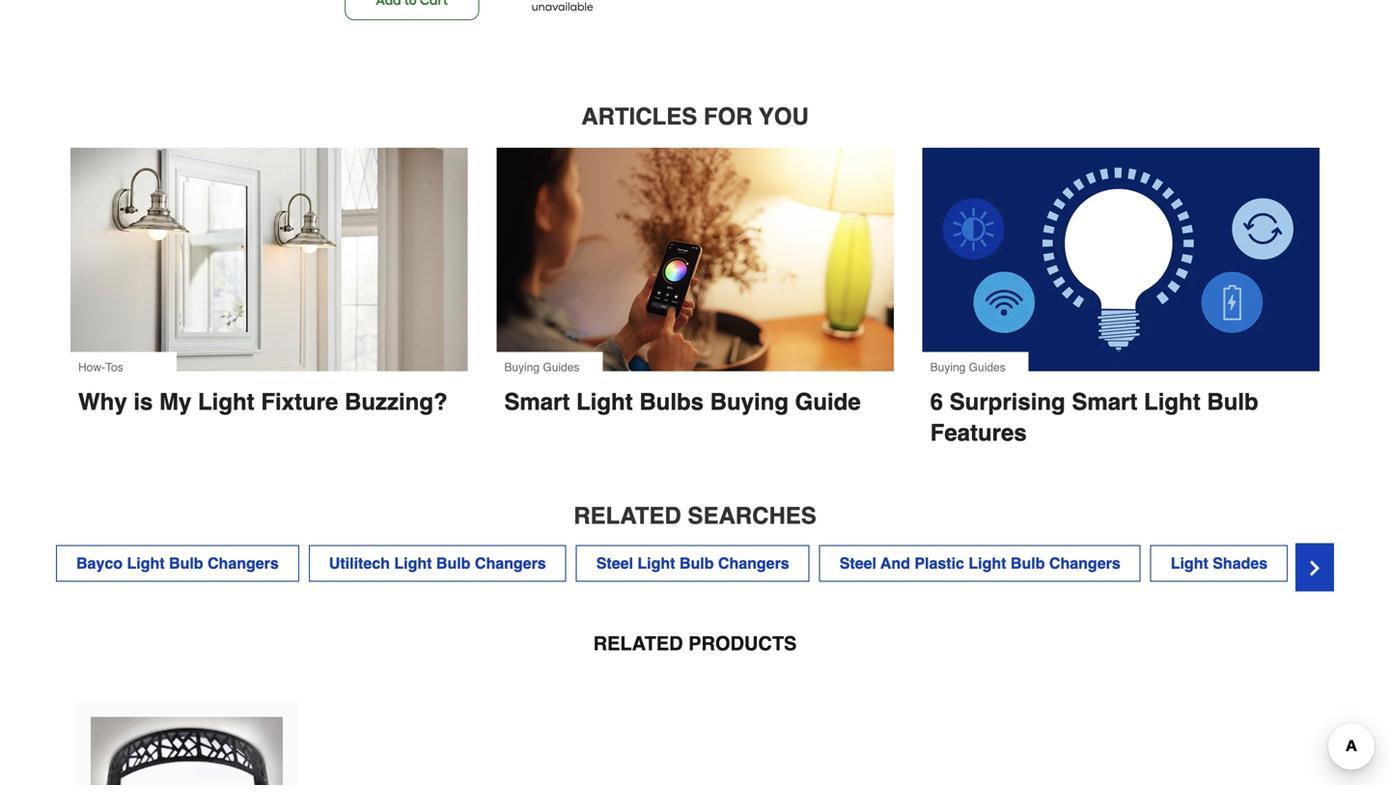 Task type: locate. For each thing, give the bounding box(es) containing it.
buying for 6
[[931, 361, 966, 374]]

1 buying guides link from the left
[[497, 148, 894, 383]]

2 bulb from the left
[[436, 554, 471, 572]]

steel
[[597, 554, 633, 572], [840, 554, 877, 572]]

how-tos
[[78, 361, 123, 374]]

guides
[[543, 361, 580, 374], [969, 361, 1006, 374]]

3 bulb from the left
[[680, 554, 714, 572]]

18.5-in metal ceiling light mount image
[[91, 717, 283, 785]]

is
[[134, 389, 153, 415]]

2 smart from the left
[[1072, 389, 1138, 415]]

how-tos link
[[70, 148, 468, 383]]

articles for you
[[582, 103, 809, 130]]

a bathroom with vanilla walls, a mirror and two allen + roth vanity lights. image
[[70, 148, 468, 371]]

1 guides from the left
[[543, 361, 580, 374]]

3 changers from the left
[[718, 554, 790, 572]]

related
[[594, 633, 683, 655]]

bulbs
[[640, 389, 704, 415]]

steel for steel light bulb changers
[[597, 554, 633, 572]]

1 smart from the left
[[504, 389, 570, 415]]

0 horizontal spatial buying guides link
[[497, 148, 894, 383]]

0 horizontal spatial buying guides
[[504, 361, 580, 374]]

bayco light bulb changers
[[76, 554, 279, 572]]

light right utilitech
[[394, 554, 432, 572]]

smart light bulbs buying guide link
[[497, 371, 894, 418]]

light shades
[[1171, 554, 1268, 572]]

utilitech
[[329, 554, 390, 572]]

1 horizontal spatial steel
[[840, 554, 877, 572]]

bulb down related searches
[[680, 554, 714, 572]]

bulb right utilitech
[[436, 554, 471, 572]]

articles
[[582, 103, 697, 130]]

buying
[[504, 361, 540, 374], [931, 361, 966, 374], [710, 389, 789, 415]]

1 horizontal spatial buying guides link
[[923, 148, 1320, 383]]

plastic
[[915, 554, 965, 572]]

buying guides link
[[497, 148, 894, 383], [923, 148, 1320, 383]]

1 buying guides from the left
[[504, 361, 580, 374]]

utilitech light bulb changers
[[329, 554, 546, 572]]

light
[[198, 389, 255, 415], [577, 389, 633, 415], [1144, 389, 1201, 415], [127, 554, 165, 572], [394, 554, 432, 572], [638, 554, 676, 572], [969, 554, 1007, 572], [1171, 554, 1209, 572]]

related searches
[[574, 503, 817, 529]]

a woman adjusting the lighting with her smart phone. image
[[497, 148, 894, 371]]

1 horizontal spatial buying guides
[[931, 361, 1006, 374]]

2 buying guides from the left
[[931, 361, 1006, 374]]

changers for steel light bulb changers
[[718, 554, 790, 572]]

2 horizontal spatial buying
[[931, 361, 966, 374]]

light left bulb on the right of page
[[1144, 389, 1201, 415]]

2 steel from the left
[[840, 554, 877, 572]]

steel left and
[[840, 554, 877, 572]]

steel down related
[[597, 554, 633, 572]]

2 buying guides link from the left
[[923, 148, 1320, 383]]

related
[[574, 503, 682, 529]]

buzzing?
[[345, 389, 448, 415]]

light shades button
[[1151, 545, 1288, 582]]

buying guides for 6
[[931, 361, 1006, 374]]

0 horizontal spatial smart
[[504, 389, 570, 415]]

surprising
[[950, 389, 1066, 415]]

and
[[881, 554, 911, 572]]

steel light bulb changers
[[597, 554, 790, 572]]

smart
[[504, 389, 570, 415], [1072, 389, 1138, 415]]

smart inside smart light bulbs buying guide link
[[504, 389, 570, 415]]

guides for light
[[543, 361, 580, 374]]

2 guides from the left
[[969, 361, 1006, 374]]

1 steel from the left
[[597, 554, 633, 572]]

1 changers from the left
[[208, 554, 279, 572]]

1 horizontal spatial smart
[[1072, 389, 1138, 415]]

6 surprising smart light bulb features
[[931, 389, 1259, 446]]

buying for smart
[[504, 361, 540, 374]]

bulb
[[169, 554, 203, 572], [436, 554, 471, 572], [680, 554, 714, 572], [1011, 554, 1045, 572]]

1 bulb from the left
[[169, 554, 203, 572]]

1 horizontal spatial guides
[[969, 361, 1006, 374]]

0 horizontal spatial steel
[[597, 554, 633, 572]]

searches
[[688, 503, 817, 529]]

steel and plastic light bulb changers
[[840, 554, 1121, 572]]

steel light bulb changers button
[[576, 545, 810, 582]]

buying guides for smart
[[504, 361, 580, 374]]

steel and plastic light bulb changers button
[[820, 545, 1141, 582]]

products
[[689, 633, 797, 655]]

0 horizontal spatial guides
[[543, 361, 580, 374]]

1 horizontal spatial buying
[[710, 389, 789, 415]]

smart light bulbs buying guide
[[504, 389, 861, 415]]

2 changers from the left
[[475, 554, 546, 572]]

you
[[759, 103, 809, 130]]

changers
[[208, 554, 279, 572], [475, 554, 546, 572], [718, 554, 790, 572], [1050, 554, 1121, 572]]

bulb right bayco
[[169, 554, 203, 572]]

bulb right plastic
[[1011, 554, 1045, 572]]

buying guides
[[504, 361, 580, 374], [931, 361, 1006, 374]]

light down related
[[638, 554, 676, 572]]

0 horizontal spatial buying
[[504, 361, 540, 374]]



Task type: vqa. For each thing, say whether or not it's contained in the screenshot.
Utilitech Light bulb changers button
yes



Task type: describe. For each thing, give the bounding box(es) containing it.
for
[[704, 103, 753, 130]]

light left 'shades'
[[1171, 554, 1209, 572]]

buying guides link for bulbs
[[497, 148, 894, 383]]

6 surprising smart light bulb features link
[[923, 371, 1320, 449]]

why
[[78, 389, 127, 415]]

a image with colorful graphics showing smart bulb technology. image
[[923, 148, 1320, 371]]

4 bulb from the left
[[1011, 554, 1045, 572]]

why is my light fixture buzzing?
[[78, 389, 448, 415]]

utilitech light bulb changers button
[[309, 545, 567, 582]]

light left bulbs
[[577, 389, 633, 415]]

light right my
[[198, 389, 255, 415]]

bulb
[[1208, 389, 1259, 415]]

features
[[931, 420, 1027, 446]]

4 changers from the left
[[1050, 554, 1121, 572]]

light inside "6 surprising smart light bulb features"
[[1144, 389, 1201, 415]]

my
[[159, 389, 192, 415]]

tos
[[105, 361, 123, 374]]

buying guides link for smart
[[923, 148, 1320, 383]]

how-
[[78, 361, 105, 374]]

guides for surprising
[[969, 361, 1006, 374]]

guide
[[795, 389, 861, 415]]

bayco light bulb changers button
[[56, 545, 299, 582]]

smart inside "6 surprising smart light bulb features"
[[1072, 389, 1138, 415]]

light right plastic
[[969, 554, 1007, 572]]

bulb for steel
[[680, 554, 714, 572]]

bulb for bayco
[[169, 554, 203, 572]]

6
[[931, 389, 944, 415]]

light right bayco
[[127, 554, 165, 572]]

related products
[[594, 633, 797, 655]]

bayco
[[76, 554, 123, 572]]

bulb for utilitech
[[436, 554, 471, 572]]

fixture
[[261, 389, 338, 415]]

steel for steel and plastic light bulb changers
[[840, 554, 877, 572]]

why is my light fixture buzzing? link
[[70, 371, 468, 418]]

changers for bayco light bulb changers
[[208, 554, 279, 572]]

changers for utilitech light bulb changers
[[475, 554, 546, 572]]

shades
[[1213, 554, 1268, 572]]



